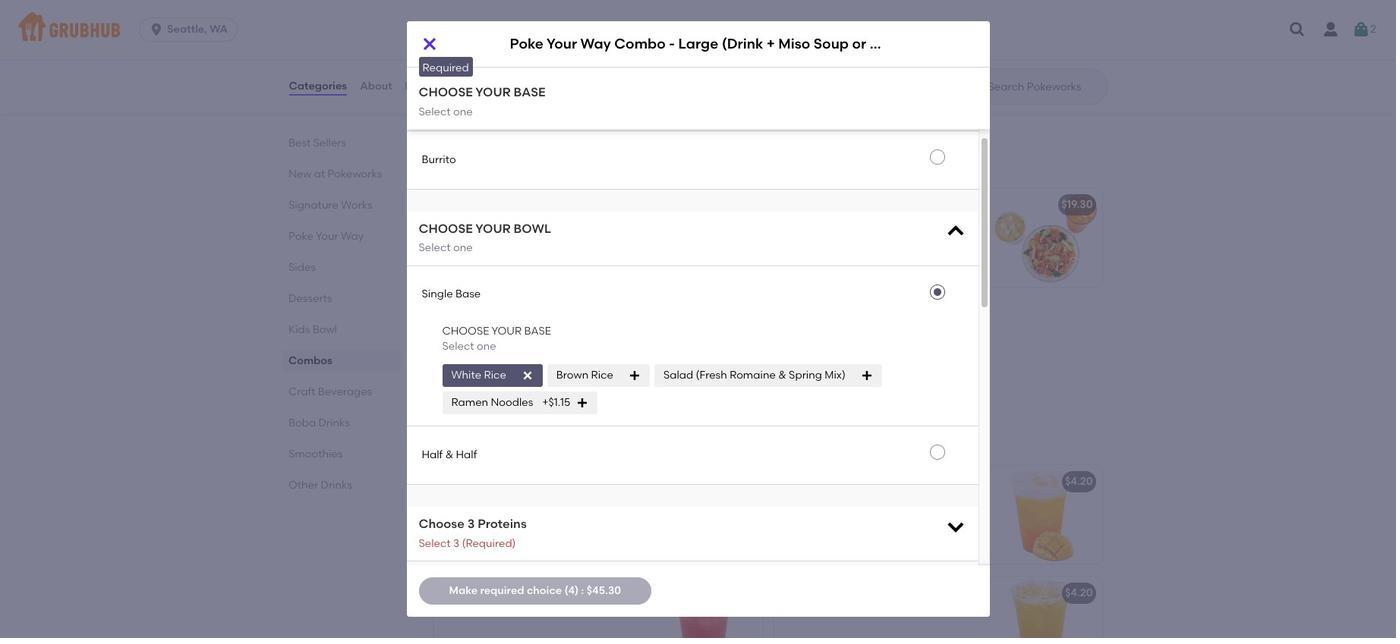 Task type: vqa. For each thing, say whether or not it's contained in the screenshot.
$19.30 +
yes



Task type: locate. For each thing, give the bounding box(es) containing it.
toppings, right mix-
[[869, 235, 917, 248]]

1 vertical spatial bowl
[[312, 324, 337, 337]]

0 horizontal spatial toppings,
[[483, 347, 532, 360]]

2
[[1371, 23, 1377, 36], [832, 220, 838, 233]]

new at pokeworks
[[288, 168, 382, 181]]

0 horizontal spatial miso
[[616, 198, 640, 211]]

0 vertical spatial of
[[784, 235, 794, 248]]

your down base
[[471, 310, 494, 323]]

1 horizontal spatial signature
[[443, 198, 494, 211]]

2 horizontal spatial way
[[581, 35, 611, 53]]

0 horizontal spatial rice
[[484, 369, 507, 382]]

large left $7.80
[[679, 35, 719, 53]]

mix)
[[825, 369, 846, 382]]

1 horizontal spatial your
[[471, 310, 494, 323]]

1 horizontal spatial flavor.
[[784, 251, 815, 264]]

proteins right three
[[475, 332, 517, 345]]

your left bowl
[[476, 222, 511, 236]]

svg image
[[1353, 21, 1371, 39], [149, 22, 164, 37], [522, 370, 534, 382], [629, 370, 641, 382], [577, 397, 589, 410], [945, 517, 967, 538]]

signature up the choose your bowl select one
[[443, 198, 494, 211]]

noodles
[[491, 397, 533, 409]]

toppings, up the white rice
[[483, 347, 532, 360]]

reviews button
[[405, 59, 448, 114]]

choose inside the choose your bowl select one
[[419, 222, 473, 236]]

1 vertical spatial drinks
[[321, 479, 352, 492]]

1 vertical spatial choice
[[569, 332, 604, 345]]

half
[[422, 449, 443, 462], [456, 449, 477, 462]]

your
[[910, 220, 932, 233], [544, 332, 566, 345]]

1 vertical spatial large
[[571, 310, 601, 323]]

lemonade for mango lemonade
[[823, 476, 878, 489]]

$4.20 inside $4.20 "button"
[[1066, 587, 1093, 600]]

$7.80
[[723, 33, 749, 46]]

0 horizontal spatial $19.30
[[718, 198, 749, 211]]

2 vertical spatial combo
[[522, 310, 561, 323]]

ramen
[[452, 397, 489, 409]]

your down signature works
[[316, 230, 338, 243]]

mix
[[784, 220, 801, 233]]

ramen noodles
[[452, 397, 533, 409]]

0 vertical spatial ins,
[[850, 235, 866, 248]]

half up choose
[[422, 449, 443, 462]]

choice
[[934, 220, 969, 233], [569, 332, 604, 345], [527, 585, 562, 598]]

required
[[423, 62, 469, 74]]

way up "three proteins with your choice of mix ins, toppings, and flavor."
[[497, 310, 520, 323]]

1 vertical spatial &
[[446, 449, 454, 462]]

& inside button
[[446, 449, 454, 462]]

2 $19.30 from the left
[[1062, 198, 1093, 211]]

with
[[524, 54, 546, 67], [885, 220, 907, 233], [520, 332, 541, 345]]

seattle, wa
[[167, 23, 228, 36]]

1 vertical spatial ins,
[[464, 347, 481, 360]]

new
[[288, 168, 311, 181]]

0 vertical spatial large
[[679, 35, 719, 53]]

2 button
[[1353, 16, 1377, 43]]

drinks right other
[[321, 479, 352, 492]]

1 horizontal spatial pokeworks
[[501, 101, 556, 114]]

burrito button
[[407, 131, 979, 189]]

signature down at
[[288, 199, 338, 212]]

2 horizontal spatial kettle
[[870, 35, 911, 53]]

or
[[853, 35, 867, 53], [488, 54, 499, 67], [671, 198, 682, 211], [702, 310, 713, 323]]

poke up sides
[[288, 230, 313, 243]]

signature for signature works combo (drink + miso soup or kettle chips)
[[443, 198, 494, 211]]

1 horizontal spatial miso
[[647, 310, 671, 323]]

1 vertical spatial soup
[[642, 198, 669, 211]]

0 horizontal spatial -
[[564, 310, 568, 323]]

lemonade right mango
[[823, 476, 878, 489]]

three proteins with your choice of mix ins, toppings, and flavor.
[[443, 332, 616, 360]]

1 vertical spatial and
[[920, 235, 940, 248]]

your up white
[[547, 35, 577, 53]]

& up lilikoi at the bottom of page
[[446, 449, 454, 462]]

signature
[[443, 198, 494, 211], [288, 199, 338, 212]]

1 vertical spatial way
[[341, 230, 364, 243]]

seattle, wa button
[[139, 17, 244, 42]]

brown
[[557, 369, 589, 382]]

mix-
[[827, 235, 850, 248]]

choose 3 proteins select 3 (required)
[[419, 517, 527, 550]]

chips)
[[914, 35, 959, 53], [718, 198, 752, 211], [749, 310, 783, 323]]

bowl down 'reviews'
[[422, 95, 446, 108]]

1 vertical spatial pokeworks
[[327, 168, 382, 181]]

combos down kids bowl
[[288, 355, 332, 368]]

1 horizontal spatial $19.30
[[1062, 198, 1093, 211]]

&
[[779, 369, 787, 382], [446, 449, 454, 462]]

select down choose
[[419, 538, 451, 550]]

proteins inside "three proteins with your choice of mix ins, toppings, and flavor."
[[475, 332, 517, 345]]

0 horizontal spatial flavor.
[[557, 347, 588, 360]]

choose up chicken
[[419, 28, 473, 42]]

with up noodles
[[520, 332, 541, 345]]

strawberry
[[443, 587, 501, 600]]

with inside the 'chicken or tofu with white rice, sweet corn, mandarin orange, edamame, surimi salad, wonton crisps, and pokeworks classic'
[[524, 54, 546, 67]]

kids
[[288, 324, 310, 337]]

one down edamame,
[[453, 105, 473, 118]]

one inside the choose your bowl select one
[[453, 242, 473, 255]]

half up lilikoi at the bottom of page
[[456, 449, 477, 462]]

1 horizontal spatial -
[[669, 35, 675, 53]]

with right to
[[885, 220, 907, 233]]

works down new at pokeworks at the left top of the page
[[341, 199, 372, 212]]

choice inside "three proteins with your choice of mix ins, toppings, and flavor."
[[569, 332, 604, 345]]

1 horizontal spatial way
[[497, 310, 520, 323]]

white rice
[[452, 369, 507, 382]]

$45.30
[[587, 585, 621, 598]]

choose your base select one down corn,
[[419, 85, 546, 118]]

bowl
[[422, 95, 446, 108], [312, 324, 337, 337]]

categories button
[[288, 59, 348, 114]]

$4.20
[[725, 476, 753, 489], [1066, 476, 1093, 489], [1066, 587, 1093, 600]]

one up base
[[453, 242, 473, 255]]

0 horizontal spatial way
[[341, 230, 364, 243]]

1 vertical spatial poke
[[288, 230, 313, 243]]

2 vertical spatial your
[[471, 310, 494, 323]]

works up bowl
[[497, 198, 529, 211]]

1 vertical spatial combos
[[288, 355, 332, 368]]

rice up "ramen noodles"
[[484, 369, 507, 382]]

1 horizontal spatial large
[[679, 35, 719, 53]]

0 horizontal spatial soup
[[642, 198, 669, 211]]

2 horizontal spatial and
[[920, 235, 940, 248]]

1 horizontal spatial choice
[[569, 332, 604, 345]]

0 vertical spatial proteins
[[841, 220, 883, 233]]

at
[[314, 168, 325, 181]]

2 rice from the left
[[591, 369, 614, 382]]

1 vertical spatial 2
[[832, 220, 838, 233]]

strawberry lemonade image
[[648, 578, 762, 639]]

signature works combo (drink + miso soup or kettle chips)
[[443, 198, 752, 211]]

2 vertical spatial chips)
[[749, 310, 783, 323]]

$4.20 for lilikoi green tea image
[[1066, 587, 1093, 600]]

base down mandarin
[[514, 85, 546, 100]]

choose
[[419, 28, 473, 42], [419, 85, 473, 100], [419, 222, 473, 236], [442, 325, 489, 338]]

proteins inside "mix up to 2 proteins with your choice of base, mix-ins, toppings, and flavor."
[[841, 220, 883, 233]]

2 vertical spatial poke
[[443, 310, 469, 323]]

1 horizontal spatial ins,
[[850, 235, 866, 248]]

poke your way combo - large (drink + miso soup or kettle chips) up the bowl button
[[510, 35, 959, 53]]

ins, right base, on the top of the page
[[850, 235, 866, 248]]

about button
[[359, 59, 393, 114]]

one up required
[[453, 48, 473, 61]]

1 horizontal spatial rice
[[591, 369, 614, 382]]

0 horizontal spatial proteins
[[475, 332, 517, 345]]

pokeworks right at
[[327, 168, 382, 181]]

3 up (required)
[[468, 517, 475, 532]]

choose up single base
[[419, 222, 473, 236]]

with up mandarin
[[524, 54, 546, 67]]

1 vertical spatial toppings,
[[483, 347, 532, 360]]

proteins
[[841, 220, 883, 233], [475, 332, 517, 345]]

select inside the choose your bowl select one
[[419, 242, 451, 255]]

1 rice from the left
[[484, 369, 507, 382]]

way
[[581, 35, 611, 53], [341, 230, 364, 243], [497, 310, 520, 323]]

smoothies
[[288, 448, 343, 461]]

2 horizontal spatial miso
[[779, 35, 811, 53]]

0 horizontal spatial half
[[422, 449, 443, 462]]

$7.80 +
[[723, 33, 756, 46]]

your inside "three proteins with your choice of mix ins, toppings, and flavor."
[[544, 332, 566, 345]]

poke up tofu
[[510, 35, 544, 53]]

lemonade inside button
[[504, 587, 559, 600]]

1 horizontal spatial proteins
[[841, 220, 883, 233]]

base
[[456, 288, 481, 301]]

& left the spring
[[779, 369, 787, 382]]

lemonade up proteins in the bottom of the page
[[476, 476, 531, 489]]

1 horizontal spatial 2
[[1371, 23, 1377, 36]]

0 vertical spatial your
[[910, 220, 932, 233]]

way down signature works
[[341, 230, 364, 243]]

poke
[[510, 35, 544, 53], [288, 230, 313, 243], [443, 310, 469, 323]]

1 horizontal spatial works
[[497, 198, 529, 211]]

choose up mix on the left bottom of the page
[[442, 325, 489, 338]]

1 horizontal spatial of
[[784, 235, 794, 248]]

combos down crisps,
[[431, 153, 498, 172]]

flavor. up brown
[[557, 347, 588, 360]]

pokeworks
[[501, 101, 556, 114], [327, 168, 382, 181]]

1 horizontal spatial soup
[[673, 310, 700, 323]]

choose
[[419, 517, 465, 532]]

edamame,
[[443, 85, 500, 98]]

orange,
[[558, 70, 598, 83]]

select up "white"
[[442, 340, 474, 353]]

2 vertical spatial choice
[[527, 585, 562, 598]]

0 horizontal spatial works
[[341, 199, 372, 212]]

0 vertical spatial (drink
[[722, 35, 764, 53]]

3
[[468, 517, 475, 532], [453, 538, 460, 550]]

2 vertical spatial and
[[534, 347, 555, 360]]

0 horizontal spatial 2
[[832, 220, 838, 233]]

poke your way combo - large (drink + miso soup or kettle chips) up brown rice
[[443, 310, 783, 323]]

works for signature works combo (drink + miso soup or kettle chips)
[[497, 198, 529, 211]]

pokeworks inside the 'chicken or tofu with white rice, sweet corn, mandarin orange, edamame, surimi salad, wonton crisps, and pokeworks classic'
[[501, 101, 556, 114]]

- up "three proteins with your choice of mix ins, toppings, and flavor."
[[564, 310, 568, 323]]

0 vertical spatial with
[[524, 54, 546, 67]]

works
[[497, 198, 529, 211], [341, 199, 372, 212]]

select up single
[[419, 242, 451, 255]]

choose up crisps,
[[419, 85, 473, 100]]

2 horizontal spatial poke
[[510, 35, 544, 53]]

single base
[[422, 288, 481, 301]]

2 vertical spatial choose your base select one
[[442, 325, 551, 353]]

combo
[[615, 35, 666, 53], [531, 198, 570, 211], [522, 310, 561, 323]]

bowl right kids
[[312, 324, 337, 337]]

choose your base select one up corn,
[[419, 28, 546, 61]]

rice right brown
[[591, 369, 614, 382]]

1 $19.30 from the left
[[718, 198, 749, 211]]

base
[[514, 28, 546, 42], [514, 85, 546, 100], [524, 325, 551, 338]]

0 vertical spatial miso
[[779, 35, 811, 53]]

flavor. down base, on the top of the page
[[784, 251, 815, 264]]

pokeworks down surimi
[[501, 101, 556, 114]]

best
[[288, 137, 310, 150]]

0 vertical spatial drinks
[[318, 417, 350, 430]]

large up brown rice
[[571, 310, 601, 323]]

1 vertical spatial 3
[[453, 538, 460, 550]]

0 vertical spatial chips)
[[914, 35, 959, 53]]

proteins up mix-
[[841, 220, 883, 233]]

0 vertical spatial toppings,
[[869, 235, 917, 248]]

ins, inside "mix up to 2 proteins with your choice of base, mix-ins, toppings, and flavor."
[[850, 235, 866, 248]]

- up the bowl button
[[669, 35, 675, 53]]

drinks for other drinks
[[321, 479, 352, 492]]

choose your base select one
[[419, 28, 546, 61], [419, 85, 546, 118], [442, 325, 551, 353]]

of
[[784, 235, 794, 248], [606, 332, 616, 345]]

lemonade left (4)
[[504, 587, 559, 600]]

about
[[360, 80, 392, 93]]

svg image
[[1289, 21, 1307, 39], [420, 35, 439, 53], [945, 221, 967, 242], [861, 370, 873, 382]]

mango lemonade image
[[989, 466, 1103, 565]]

drinks down craft beverages
[[318, 417, 350, 430]]

rice for white rice
[[484, 369, 507, 382]]

0 horizontal spatial signature
[[288, 199, 338, 212]]

burrito
[[422, 153, 456, 166]]

main navigation navigation
[[0, 0, 1397, 59]]

and inside "mix up to 2 proteins with your choice of base, mix-ins, toppings, and flavor."
[[920, 235, 940, 248]]

soup
[[814, 35, 849, 53], [642, 198, 669, 211], [673, 310, 700, 323]]

poke up three
[[443, 310, 469, 323]]

salad
[[664, 369, 694, 382]]

0 horizontal spatial and
[[478, 101, 499, 114]]

base up tofu
[[514, 28, 546, 42]]

1 vertical spatial your
[[544, 332, 566, 345]]

0 horizontal spatial kettle
[[685, 198, 715, 211]]

ins, right mix on the left bottom of the page
[[464, 347, 481, 360]]

poke your way
[[288, 230, 364, 243]]

your right three
[[492, 325, 522, 338]]

and
[[478, 101, 499, 114], [920, 235, 940, 248], [534, 347, 555, 360]]

+$1.15
[[543, 397, 571, 409]]

your up tofu
[[476, 28, 511, 42]]

of inside "three proteins with your choice of mix ins, toppings, and flavor."
[[606, 332, 616, 345]]

base up +$1.15
[[524, 325, 551, 338]]

ins,
[[850, 235, 866, 248], [464, 347, 481, 360]]

0 vertical spatial pokeworks
[[501, 101, 556, 114]]

toppings,
[[869, 235, 917, 248], [483, 347, 532, 360]]

0 vertical spatial flavor.
[[784, 251, 815, 264]]

2 horizontal spatial your
[[547, 35, 577, 53]]

select
[[419, 48, 451, 61], [419, 105, 451, 118], [419, 242, 451, 255], [442, 340, 474, 353], [419, 538, 451, 550]]

0 vertical spatial and
[[478, 101, 499, 114]]

rice for brown rice
[[591, 369, 614, 382]]

choose your base select one up the white rice
[[442, 325, 551, 353]]

of up brown rice
[[606, 332, 616, 345]]

rice
[[484, 369, 507, 382], [591, 369, 614, 382]]

kids bowl image
[[648, 23, 762, 122]]

flavor. inside "three proteins with your choice of mix ins, toppings, and flavor."
[[557, 347, 588, 360]]

3 down choose
[[453, 538, 460, 550]]

select up required
[[419, 48, 451, 61]]

white
[[548, 54, 576, 67]]

1 horizontal spatial kettle
[[716, 310, 746, 323]]

2 vertical spatial with
[[520, 332, 541, 345]]

of down mix at the right of page
[[784, 235, 794, 248]]

your inside "mix up to 2 proteins with your choice of base, mix-ins, toppings, and flavor."
[[910, 220, 932, 233]]

1 horizontal spatial toppings,
[[869, 235, 917, 248]]

2 vertical spatial miso
[[647, 310, 671, 323]]

way up rice,
[[581, 35, 611, 53]]



Task type: describe. For each thing, give the bounding box(es) containing it.
2 horizontal spatial soup
[[814, 35, 849, 53]]

poke your way combo - large (drink + miso soup or kettle chips) image
[[648, 300, 762, 399]]

or inside the 'chicken or tofu with white rice, sweet corn, mandarin orange, edamame, surimi salad, wonton crisps, and pokeworks classic'
[[488, 54, 499, 67]]

mandarin
[[505, 70, 555, 83]]

0 horizontal spatial pokeworks
[[327, 168, 382, 181]]

1 horizontal spatial &
[[779, 369, 787, 382]]

white
[[452, 369, 482, 382]]

make required choice (4) : $45.30
[[449, 585, 621, 598]]

proteins
[[478, 517, 527, 532]]

lilikoi lemonade image
[[648, 466, 762, 565]]

poke your way combo - regular (drink + miso soup or kettle chips) image
[[989, 189, 1103, 287]]

rice,
[[579, 54, 601, 67]]

works for signature works
[[341, 199, 372, 212]]

salad,
[[536, 85, 567, 98]]

mango
[[784, 476, 820, 489]]

1 vertical spatial combo
[[531, 198, 570, 211]]

romaine
[[730, 369, 776, 382]]

half & half
[[422, 449, 477, 462]]

crisps,
[[443, 101, 476, 114]]

bowl
[[514, 222, 551, 236]]

surimi
[[503, 85, 533, 98]]

0 vertical spatial way
[[581, 35, 611, 53]]

craft
[[288, 386, 315, 399]]

0 vertical spatial combos
[[431, 153, 498, 172]]

spring
[[789, 369, 823, 382]]

sweet
[[443, 70, 473, 83]]

1 vertical spatial chips)
[[718, 198, 752, 211]]

mango lemonade
[[784, 476, 878, 489]]

brown rice
[[557, 369, 614, 382]]

1 half from the left
[[422, 449, 443, 462]]

bowl button
[[407, 73, 979, 130]]

0 vertical spatial choose your base select one
[[419, 28, 546, 61]]

up
[[803, 220, 817, 233]]

with inside "three proteins with your choice of mix ins, toppings, and flavor."
[[520, 332, 541, 345]]

salad (fresh romaine & spring mix)
[[664, 369, 846, 382]]

sides
[[288, 261, 316, 274]]

2 vertical spatial (drink
[[604, 310, 635, 323]]

bowl inside button
[[422, 95, 446, 108]]

signature for signature works
[[288, 199, 338, 212]]

0 vertical spatial base
[[514, 28, 546, 42]]

1 vertical spatial poke your way combo - large (drink + miso soup or kettle chips)
[[443, 310, 783, 323]]

choose your bowl select one
[[419, 222, 551, 255]]

boba drinks
[[288, 417, 350, 430]]

1 horizontal spatial poke
[[443, 310, 469, 323]]

lemonade for lilikoi lemonade
[[476, 476, 531, 489]]

and inside "three proteins with your choice of mix ins, toppings, and flavor."
[[534, 347, 555, 360]]

chicken or tofu with white rice, sweet corn, mandarin orange, edamame, surimi salad, wonton crisps, and pokeworks classic
[[443, 54, 608, 114]]

2 vertical spatial kettle
[[716, 310, 746, 323]]

0 horizontal spatial combos
[[288, 355, 332, 368]]

select down 'reviews'
[[419, 105, 451, 118]]

lemonade for strawberry lemonade
[[504, 587, 559, 600]]

2 vertical spatial way
[[497, 310, 520, 323]]

1 vertical spatial miso
[[616, 198, 640, 211]]

signature works
[[288, 199, 372, 212]]

$4.20 for mango lemonade "image"
[[1066, 476, 1093, 489]]

ins, inside "three proteins with your choice of mix ins, toppings, and flavor."
[[464, 347, 481, 360]]

reviews
[[405, 80, 448, 93]]

2 vertical spatial base
[[524, 325, 551, 338]]

and inside the 'chicken or tofu with white rice, sweet corn, mandarin orange, edamame, surimi salad, wonton crisps, and pokeworks classic'
[[478, 101, 499, 114]]

0 vertical spatial -
[[669, 35, 675, 53]]

kids bowl
[[288, 324, 337, 337]]

half & half button
[[407, 427, 979, 485]]

categories
[[289, 80, 347, 93]]

lilikoi green tea image
[[989, 578, 1103, 639]]

mix
[[443, 347, 461, 360]]

boba
[[288, 417, 316, 430]]

0 horizontal spatial choice
[[527, 585, 562, 598]]

(required)
[[462, 538, 516, 550]]

drinks for boba drinks
[[318, 417, 350, 430]]

1 horizontal spatial 3
[[468, 517, 475, 532]]

signature works combo (drink + miso soup or kettle chips) image
[[648, 189, 762, 287]]

$4.20 for lilikoi lemonade image
[[725, 476, 753, 489]]

single base button
[[407, 266, 979, 324]]

other drinks
[[288, 479, 352, 492]]

(4)
[[565, 585, 579, 598]]

lilikoi
[[443, 476, 473, 489]]

0 horizontal spatial 3
[[453, 538, 460, 550]]

make
[[449, 585, 478, 598]]

chicken
[[443, 54, 485, 67]]

with inside "mix up to 2 proteins with your choice of base, mix-ins, toppings, and flavor."
[[885, 220, 907, 233]]

0 vertical spatial combo
[[615, 35, 666, 53]]

three
[[443, 332, 473, 345]]

2 vertical spatial soup
[[673, 310, 700, 323]]

0 horizontal spatial large
[[571, 310, 601, 323]]

$19.30 for $19.30 +
[[718, 198, 749, 211]]

of inside "mix up to 2 proteins with your choice of base, mix-ins, toppings, and flavor."
[[784, 235, 794, 248]]

1 vertical spatial your
[[316, 230, 338, 243]]

$19.30 for $19.30
[[1062, 198, 1093, 211]]

sellers
[[313, 137, 346, 150]]

1 vertical spatial choose your base select one
[[419, 85, 546, 118]]

wonton
[[570, 85, 608, 98]]

svg image inside main navigation navigation
[[1289, 21, 1307, 39]]

classic
[[558, 101, 596, 114]]

base,
[[796, 235, 824, 248]]

2 inside button
[[1371, 23, 1377, 36]]

0 horizontal spatial poke
[[288, 230, 313, 243]]

2 inside "mix up to 2 proteins with your choice of base, mix-ins, toppings, and flavor."
[[832, 220, 838, 233]]

strawberry lemonade button
[[434, 578, 762, 639]]

best sellers
[[288, 137, 346, 150]]

0 horizontal spatial bowl
[[312, 324, 337, 337]]

desserts
[[288, 292, 332, 305]]

wa
[[210, 23, 228, 36]]

tofu
[[501, 54, 522, 67]]

toppings, inside "three proteins with your choice of mix ins, toppings, and flavor."
[[483, 347, 532, 360]]

select inside choose 3 proteins select 3 (required)
[[419, 538, 451, 550]]

your inside the choose your bowl select one
[[476, 222, 511, 236]]

your down corn,
[[476, 85, 511, 100]]

seattle,
[[167, 23, 207, 36]]

choice inside "mix up to 2 proteins with your choice of base, mix-ins, toppings, and flavor."
[[934, 220, 969, 233]]

1 vertical spatial (drink
[[573, 198, 604, 211]]

mix up to 2 proteins with your choice of base, mix-ins, toppings, and flavor.
[[784, 220, 969, 264]]

strawberry lemonade
[[443, 587, 559, 600]]

required
[[480, 585, 525, 598]]

one up the white rice
[[477, 340, 497, 353]]

corn,
[[476, 70, 502, 83]]

single
[[422, 288, 453, 301]]

to
[[819, 220, 830, 233]]

svg image inside seattle, wa 'button'
[[149, 22, 164, 37]]

craft beverages
[[288, 386, 372, 399]]

flavor. inside "mix up to 2 proteins with your choice of base, mix-ins, toppings, and flavor."
[[784, 251, 815, 264]]

svg image inside 2 button
[[1353, 21, 1371, 39]]

beverages
[[318, 386, 372, 399]]

Search Pokeworks search field
[[987, 80, 1103, 94]]

0 vertical spatial poke your way combo - large (drink + miso soup or kettle chips)
[[510, 35, 959, 53]]

:
[[582, 585, 584, 598]]

lilikoi lemonade
[[443, 476, 531, 489]]

$4.20 button
[[774, 578, 1103, 639]]

toppings, inside "mix up to 2 proteins with your choice of base, mix-ins, toppings, and flavor."
[[869, 235, 917, 248]]

other
[[288, 479, 318, 492]]

2 half from the left
[[456, 449, 477, 462]]

$19.30 +
[[718, 198, 756, 211]]

1 vertical spatial base
[[514, 85, 546, 100]]

(fresh
[[696, 369, 728, 382]]



